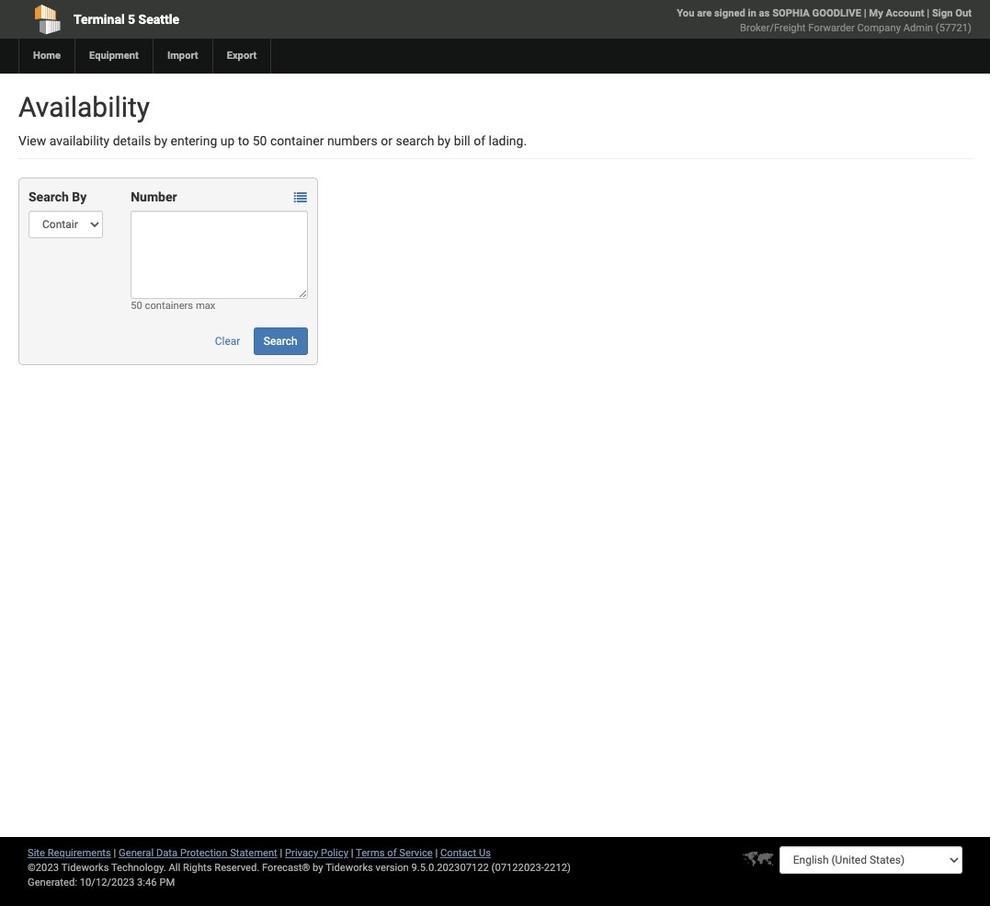 Task type: describe. For each thing, give the bounding box(es) containing it.
availability
[[18, 91, 150, 123]]

9.5.0.202307122
[[412, 862, 489, 874]]

site requirements link
[[28, 847, 111, 859]]

home link
[[18, 39, 75, 74]]

containers
[[145, 300, 193, 312]]

lading.
[[489, 133, 527, 148]]

protection
[[180, 847, 228, 859]]

you are signed in as sophia goodlive | my account | sign out broker/freight forwarder company admin (57721)
[[677, 7, 973, 34]]

generated:
[[28, 877, 77, 889]]

| up forecast®
[[280, 847, 283, 859]]

©2023 tideworks
[[28, 862, 109, 874]]

as
[[760, 7, 770, 19]]

requirements
[[48, 847, 111, 859]]

import
[[167, 50, 198, 62]]

pm
[[160, 877, 175, 889]]

tideworks
[[326, 862, 373, 874]]

company
[[858, 22, 902, 34]]

availability
[[49, 133, 110, 148]]

3:46
[[137, 877, 157, 889]]

search
[[396, 133, 435, 148]]

rights
[[183, 862, 212, 874]]

numbers
[[327, 133, 378, 148]]

clear
[[215, 335, 240, 348]]

terms
[[356, 847, 385, 859]]

terminal
[[74, 12, 125, 27]]

(07122023-
[[492, 862, 545, 874]]

are
[[698, 7, 712, 19]]

by
[[72, 190, 87, 204]]

policy
[[321, 847, 349, 859]]

0 horizontal spatial 50
[[131, 300, 142, 312]]

admin
[[904, 22, 934, 34]]

privacy policy link
[[285, 847, 349, 859]]

my account link
[[870, 7, 925, 19]]

import link
[[153, 39, 212, 74]]

version
[[376, 862, 409, 874]]

my
[[870, 7, 884, 19]]

out
[[956, 7, 973, 19]]

view availability details by entering up to 50 container numbers or search by bill of lading.
[[18, 133, 527, 148]]

search button
[[254, 328, 308, 355]]

search by
[[29, 190, 87, 204]]

50 containers max
[[131, 300, 216, 312]]

2 horizontal spatial by
[[438, 133, 451, 148]]

general data protection statement link
[[119, 847, 278, 859]]

search for search
[[264, 335, 298, 348]]

goodlive
[[813, 7, 862, 19]]

show list image
[[294, 192, 307, 205]]

of inside site requirements | general data protection statement | privacy policy | terms of service | contact us ©2023 tideworks technology. all rights reserved. forecast® by tideworks version 9.5.0.202307122 (07122023-2212) generated: 10/12/2023 3:46 pm
[[388, 847, 397, 859]]

bill
[[454, 133, 471, 148]]

statement
[[230, 847, 278, 859]]

| left sign
[[928, 7, 930, 19]]

site
[[28, 847, 45, 859]]

10/12/2023
[[80, 877, 135, 889]]

(57721)
[[936, 22, 973, 34]]

by inside site requirements | general data protection statement | privacy policy | terms of service | contact us ©2023 tideworks technology. all rights reserved. forecast® by tideworks version 9.5.0.202307122 (07122023-2212) generated: 10/12/2023 3:46 pm
[[313, 862, 324, 874]]

search for search by
[[29, 190, 69, 204]]

details
[[113, 133, 151, 148]]

export
[[227, 50, 257, 62]]

in
[[749, 7, 757, 19]]



Task type: vqa. For each thing, say whether or not it's contained in the screenshot.
purposes
no



Task type: locate. For each thing, give the bounding box(es) containing it.
by right details on the left of page
[[154, 133, 167, 148]]

| up 9.5.0.202307122
[[436, 847, 438, 859]]

0 horizontal spatial search
[[29, 190, 69, 204]]

50
[[253, 133, 267, 148], [131, 300, 142, 312]]

home
[[33, 50, 61, 62]]

contact
[[441, 847, 477, 859]]

terms of service link
[[356, 847, 433, 859]]

0 vertical spatial 50
[[253, 133, 267, 148]]

container
[[270, 133, 324, 148]]

entering
[[171, 133, 217, 148]]

1 vertical spatial of
[[388, 847, 397, 859]]

0 horizontal spatial of
[[388, 847, 397, 859]]

service
[[400, 847, 433, 859]]

search right clear button
[[264, 335, 298, 348]]

sophia
[[773, 7, 810, 19]]

seattle
[[139, 12, 179, 27]]

0 vertical spatial of
[[474, 133, 486, 148]]

reserved.
[[215, 862, 260, 874]]

0 horizontal spatial by
[[154, 133, 167, 148]]

number
[[131, 190, 177, 204]]

equipment
[[89, 50, 139, 62]]

forwarder
[[809, 22, 856, 34]]

of
[[474, 133, 486, 148], [388, 847, 397, 859]]

search
[[29, 190, 69, 204], [264, 335, 298, 348]]

signed
[[715, 7, 746, 19]]

0 vertical spatial search
[[29, 190, 69, 204]]

1 horizontal spatial 50
[[253, 133, 267, 148]]

by down privacy policy 'link'
[[313, 862, 324, 874]]

contact us link
[[441, 847, 491, 859]]

technology.
[[111, 862, 166, 874]]

terminal 5 seattle link
[[18, 0, 400, 39]]

|
[[865, 7, 867, 19], [928, 7, 930, 19], [114, 847, 116, 859], [280, 847, 283, 859], [351, 847, 354, 859], [436, 847, 438, 859]]

view
[[18, 133, 46, 148]]

of right bill
[[474, 133, 486, 148]]

terminal 5 seattle
[[74, 12, 179, 27]]

us
[[479, 847, 491, 859]]

privacy
[[285, 847, 319, 859]]

forecast®
[[262, 862, 310, 874]]

1 vertical spatial 50
[[131, 300, 142, 312]]

export link
[[212, 39, 271, 74]]

1 horizontal spatial by
[[313, 862, 324, 874]]

Number text field
[[131, 211, 308, 299]]

to
[[238, 133, 250, 148]]

by
[[154, 133, 167, 148], [438, 133, 451, 148], [313, 862, 324, 874]]

all
[[169, 862, 181, 874]]

equipment link
[[75, 39, 153, 74]]

you
[[677, 7, 695, 19]]

site requirements | general data protection statement | privacy policy | terms of service | contact us ©2023 tideworks technology. all rights reserved. forecast® by tideworks version 9.5.0.202307122 (07122023-2212) generated: 10/12/2023 3:46 pm
[[28, 847, 571, 889]]

| up tideworks on the bottom left
[[351, 847, 354, 859]]

by left bill
[[438, 133, 451, 148]]

50 left the containers
[[131, 300, 142, 312]]

| left my
[[865, 7, 867, 19]]

broker/freight
[[741, 22, 806, 34]]

clear button
[[205, 328, 251, 355]]

search inside button
[[264, 335, 298, 348]]

1 horizontal spatial of
[[474, 133, 486, 148]]

1 vertical spatial search
[[264, 335, 298, 348]]

| left the general
[[114, 847, 116, 859]]

data
[[156, 847, 178, 859]]

or
[[381, 133, 393, 148]]

search left by
[[29, 190, 69, 204]]

5
[[128, 12, 135, 27]]

general
[[119, 847, 154, 859]]

sign
[[933, 7, 954, 19]]

account
[[887, 7, 925, 19]]

1 horizontal spatial search
[[264, 335, 298, 348]]

of up version
[[388, 847, 397, 859]]

max
[[196, 300, 216, 312]]

sign out link
[[933, 7, 973, 19]]

up
[[221, 133, 235, 148]]

50 right to
[[253, 133, 267, 148]]

2212)
[[545, 862, 571, 874]]



